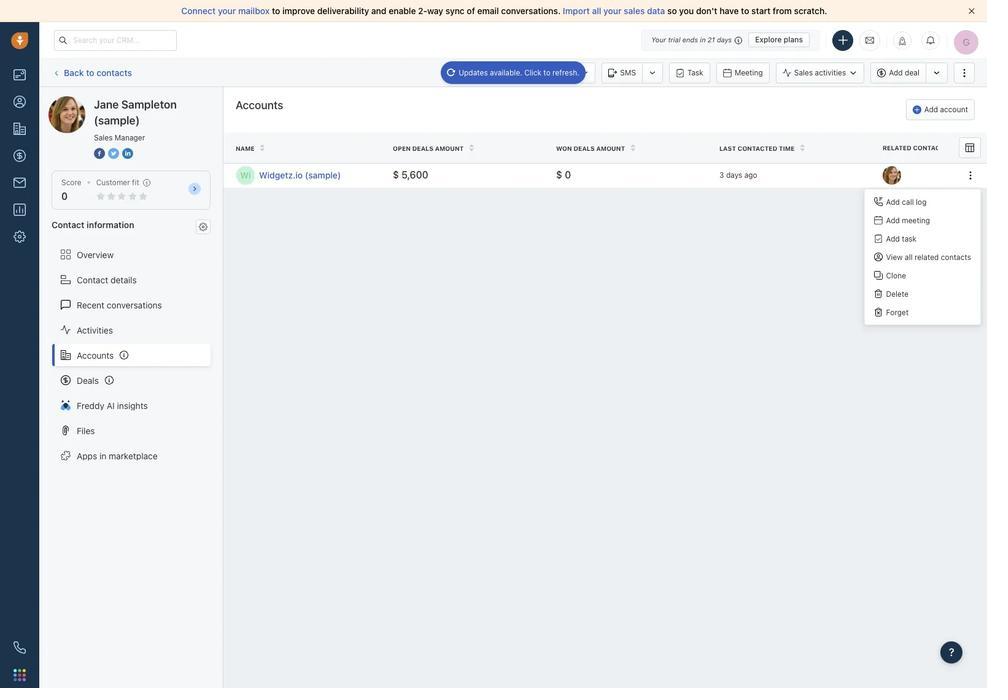 Task type: locate. For each thing, give the bounding box(es) containing it.
contact
[[52, 220, 84, 230], [77, 275, 108, 285]]

sampleton down back to contacts
[[94, 96, 137, 106]]

1 deals from the left
[[412, 145, 433, 152]]

available.
[[490, 68, 522, 77]]

$
[[393, 170, 399, 181], [556, 170, 562, 181]]

add deal
[[889, 68, 920, 77]]

add
[[889, 68, 903, 77], [924, 105, 938, 114], [886, 197, 900, 207], [886, 216, 900, 225], [886, 234, 900, 243]]

$ for $ 5,600
[[393, 170, 399, 181]]

widgetz.io (sample) link
[[259, 170, 381, 182]]

sales left activities
[[794, 68, 813, 77]]

data
[[647, 6, 665, 16]]

ago
[[744, 171, 757, 180]]

accounts down 'activities'
[[77, 350, 114, 361]]

back to contacts
[[64, 67, 132, 78]]

0 vertical spatial sales
[[794, 68, 813, 77]]

1 your from the left
[[218, 6, 236, 16]]

0 vertical spatial accounts
[[236, 99, 283, 112]]

(sample) inside jane sampleton (sample) sales manager
[[94, 114, 140, 127]]

add account button
[[906, 99, 975, 120]]

jane for jane sampleton (sample) sales manager
[[94, 98, 119, 111]]

contact down 0 button at the left top
[[52, 220, 84, 230]]

1 horizontal spatial amount
[[596, 145, 625, 152]]

amount
[[435, 145, 464, 152], [596, 145, 625, 152]]

jane sampleton (sample) sales manager
[[94, 98, 177, 142]]

add meeting
[[886, 216, 930, 225]]

to right "click"
[[543, 68, 550, 77]]

1 horizontal spatial 0
[[565, 170, 571, 181]]

back
[[64, 67, 84, 78]]

phone element
[[7, 636, 32, 660]]

(sample) down jane sampleton (sample)
[[94, 114, 140, 127]]

1 horizontal spatial deals
[[574, 145, 595, 152]]

add left the account
[[924, 105, 938, 114]]

1 horizontal spatial your
[[603, 6, 622, 16]]

contact for contact details
[[77, 275, 108, 285]]

sms button
[[602, 62, 642, 83]]

2 amount from the left
[[596, 145, 625, 152]]

$ down won
[[556, 170, 562, 181]]

jane inside jane sampleton (sample) sales manager
[[94, 98, 119, 111]]

1 vertical spatial contact
[[77, 275, 108, 285]]

add call log
[[886, 197, 927, 207]]

days
[[717, 36, 732, 44], [726, 171, 742, 180]]

all right "import"
[[592, 6, 601, 16]]

add left deal
[[889, 68, 903, 77]]

0 vertical spatial (sample)
[[139, 96, 174, 106]]

1 horizontal spatial jane
[[94, 98, 119, 111]]

1 vertical spatial days
[[726, 171, 742, 180]]

0 down score
[[61, 191, 68, 202]]

1 vertical spatial 0
[[61, 191, 68, 202]]

sampleton inside jane sampleton (sample) sales manager
[[121, 98, 177, 111]]

phone image
[[14, 642, 26, 654]]

2 vertical spatial (sample)
[[305, 170, 341, 181]]

$ left 5,600
[[393, 170, 399, 181]]

1 horizontal spatial accounts
[[236, 99, 283, 112]]

0 for score 0
[[61, 191, 68, 202]]

all
[[592, 6, 601, 16], [905, 253, 913, 262]]

0 horizontal spatial all
[[592, 6, 601, 16]]

2 $ from the left
[[556, 170, 562, 181]]

1 vertical spatial accounts
[[77, 350, 114, 361]]

contacts right related at right
[[913, 144, 948, 152]]

way
[[427, 6, 443, 16]]

to right back
[[86, 67, 94, 78]]

1 vertical spatial in
[[99, 451, 106, 461]]

customer fit
[[96, 178, 139, 187]]

plans
[[784, 35, 803, 44]]

score 0
[[61, 178, 81, 202]]

contacts right related
[[941, 253, 971, 262]]

$ 5,600
[[393, 170, 428, 181]]

add for add call log
[[886, 197, 900, 207]]

connect
[[181, 6, 216, 16]]

customer
[[96, 178, 130, 187]]

sales up facebook circled 'icon'
[[94, 133, 113, 142]]

email button
[[487, 62, 531, 83]]

contacts up jane sampleton (sample)
[[97, 67, 132, 78]]

last
[[719, 145, 736, 152]]

0 horizontal spatial jane
[[73, 96, 92, 106]]

0 vertical spatial in
[[700, 36, 706, 44]]

(sample) right "widgetz.io"
[[305, 170, 341, 181]]

score
[[61, 178, 81, 187]]

deals right the open
[[412, 145, 433, 152]]

recent
[[77, 300, 104, 310]]

0 vertical spatial contact
[[52, 220, 84, 230]]

clone
[[886, 271, 906, 280]]

click
[[524, 68, 541, 77]]

in left 21
[[700, 36, 706, 44]]

activities
[[815, 68, 846, 77]]

what's new image
[[898, 37, 907, 45]]

add up the add task
[[886, 216, 900, 225]]

recent conversations
[[77, 300, 162, 310]]

to inside 'link'
[[543, 68, 550, 77]]

(sample) up the manager
[[139, 96, 174, 106]]

0 for $ 0
[[565, 170, 571, 181]]

related
[[883, 144, 911, 152]]

2 deals from the left
[[574, 145, 595, 152]]

3 days ago
[[719, 171, 757, 180]]

amount right won
[[596, 145, 625, 152]]

all right view
[[905, 253, 913, 262]]

email
[[477, 6, 499, 16]]

scratch.
[[794, 6, 827, 16]]

your
[[218, 6, 236, 16], [603, 6, 622, 16]]

contact details
[[77, 275, 137, 285]]

0 down won
[[565, 170, 571, 181]]

your left the sales
[[603, 6, 622, 16]]

open deals amount
[[393, 145, 464, 152]]

meeting button
[[716, 62, 770, 83]]

add left call
[[886, 197, 900, 207]]

overview
[[77, 250, 114, 260]]

sampleton
[[94, 96, 137, 106], [121, 98, 177, 111]]

2 your from the left
[[603, 6, 622, 16]]

1 vertical spatial (sample)
[[94, 114, 140, 127]]

call
[[556, 68, 569, 77]]

add left task
[[886, 234, 900, 243]]

1 vertical spatial sales
[[94, 133, 113, 142]]

deals right won
[[574, 145, 595, 152]]

1 horizontal spatial all
[[905, 253, 913, 262]]

0 horizontal spatial deals
[[412, 145, 433, 152]]

open
[[393, 145, 411, 152]]

1 amount from the left
[[435, 145, 464, 152]]

sync
[[446, 6, 465, 16]]

sampleton up the manager
[[121, 98, 177, 111]]

contact information
[[52, 220, 134, 230]]

days right 21
[[717, 36, 732, 44]]

contact up recent
[[77, 275, 108, 285]]

0 horizontal spatial $
[[393, 170, 399, 181]]

in
[[700, 36, 706, 44], [99, 451, 106, 461]]

linkedin circled image
[[122, 147, 133, 160]]

your left mailbox
[[218, 6, 236, 16]]

0 horizontal spatial in
[[99, 451, 106, 461]]

twitter circled image
[[108, 147, 119, 160]]

0 horizontal spatial sales
[[94, 133, 113, 142]]

last contacted time
[[719, 145, 795, 152]]

jane down back to contacts
[[94, 98, 119, 111]]

0 inside score 0
[[61, 191, 68, 202]]

0 horizontal spatial accounts
[[77, 350, 114, 361]]

forget
[[886, 308, 909, 317]]

contact for contact information
[[52, 220, 84, 230]]

jane down back
[[73, 96, 92, 106]]

accounts up name
[[236, 99, 283, 112]]

task
[[902, 234, 917, 243]]

amount for open deals amount
[[435, 145, 464, 152]]

won
[[556, 145, 572, 152]]

close image
[[969, 8, 975, 14]]

0 horizontal spatial amount
[[435, 145, 464, 152]]

0
[[565, 170, 571, 181], [61, 191, 68, 202]]

0 vertical spatial 0
[[565, 170, 571, 181]]

0 horizontal spatial 0
[[61, 191, 68, 202]]

add task
[[886, 234, 917, 243]]

in right apps
[[99, 451, 106, 461]]

sales inside jane sampleton (sample) sales manager
[[94, 133, 113, 142]]

sales activities button
[[776, 62, 871, 83], [776, 62, 864, 83]]

1 vertical spatial all
[[905, 253, 913, 262]]

1 $ from the left
[[393, 170, 399, 181]]

amount for won deals amount
[[596, 145, 625, 152]]

amount right the open
[[435, 145, 464, 152]]

days right 3
[[726, 171, 742, 180]]

to
[[272, 6, 280, 16], [741, 6, 749, 16], [86, 67, 94, 78], [543, 68, 550, 77]]

activities
[[77, 325, 113, 335]]

details
[[111, 275, 137, 285]]

add deal button
[[871, 62, 926, 83]]

you
[[679, 6, 694, 16]]

updates available. click to refresh. link
[[441, 61, 586, 84]]

3
[[719, 171, 724, 180]]

(sample)
[[139, 96, 174, 106], [94, 114, 140, 127], [305, 170, 341, 181]]

0 horizontal spatial your
[[218, 6, 236, 16]]

1 horizontal spatial $
[[556, 170, 562, 181]]



Task type: describe. For each thing, give the bounding box(es) containing it.
delete
[[886, 290, 909, 299]]

explore plans
[[755, 35, 803, 44]]

don't
[[696, 6, 717, 16]]

updates
[[459, 68, 488, 77]]

ends
[[682, 36, 698, 44]]

refresh.
[[553, 68, 579, 77]]

sampleton for jane sampleton (sample) sales manager
[[121, 98, 177, 111]]

sampleton for jane sampleton (sample)
[[94, 96, 137, 106]]

0 vertical spatial days
[[717, 36, 732, 44]]

view all related contacts
[[886, 253, 971, 262]]

insights
[[117, 401, 148, 411]]

$ 0
[[556, 170, 571, 181]]

from
[[773, 6, 792, 16]]

jane for jane sampleton (sample)
[[73, 96, 92, 106]]

account
[[940, 105, 968, 114]]

mailbox
[[238, 6, 270, 16]]

related
[[915, 253, 939, 262]]

of
[[467, 6, 475, 16]]

1 horizontal spatial sales
[[794, 68, 813, 77]]

import all your sales data link
[[563, 6, 667, 16]]

import
[[563, 6, 590, 16]]

files
[[77, 426, 95, 436]]

deal
[[905, 68, 920, 77]]

connect your mailbox to improve deliverability and enable 2-way sync of email conversations. import all your sales data so you don't have to start from scratch.
[[181, 6, 827, 16]]

1 vertical spatial contacts
[[913, 144, 948, 152]]

apps
[[77, 451, 97, 461]]

email
[[506, 68, 524, 77]]

view
[[886, 253, 903, 262]]

send email image
[[866, 35, 874, 45]]

Search your CRM... text field
[[54, 30, 177, 51]]

wi
[[240, 170, 251, 181]]

widgetz.io (sample)
[[259, 170, 341, 181]]

sales
[[624, 6, 645, 16]]

and
[[371, 6, 386, 16]]

your
[[651, 36, 666, 44]]

apps in marketplace
[[77, 451, 158, 461]]

deals
[[77, 375, 99, 386]]

task
[[688, 68, 703, 77]]

so
[[667, 6, 677, 16]]

have
[[720, 6, 739, 16]]

$ for $ 0
[[556, 170, 562, 181]]

trial
[[668, 36, 680, 44]]

ai
[[107, 401, 115, 411]]

sms
[[620, 68, 636, 77]]

start
[[751, 6, 771, 16]]

to right mailbox
[[272, 6, 280, 16]]

conversations.
[[501, 6, 561, 16]]

meeting
[[735, 68, 763, 77]]

to left start
[[741, 6, 749, 16]]

freshworks switcher image
[[14, 670, 26, 682]]

1 horizontal spatial in
[[700, 36, 706, 44]]

0 button
[[61, 191, 68, 202]]

explore
[[755, 35, 782, 44]]

deals for won
[[574, 145, 595, 152]]

contacted
[[738, 145, 777, 152]]

add for add meeting
[[886, 216, 900, 225]]

information
[[87, 220, 134, 230]]

sales activities
[[794, 68, 846, 77]]

add for add account
[[924, 105, 938, 114]]

add for add task
[[886, 234, 900, 243]]

improve
[[282, 6, 315, 16]]

2 vertical spatial contacts
[[941, 253, 971, 262]]

add for add deal
[[889, 68, 903, 77]]

jane sampleton (sample)
[[73, 96, 174, 106]]

task button
[[669, 62, 710, 83]]

fit
[[132, 178, 139, 187]]

0 vertical spatial all
[[592, 6, 601, 16]]

deals for open
[[412, 145, 433, 152]]

updates available. click to refresh.
[[459, 68, 579, 77]]

name
[[236, 145, 255, 152]]

enable
[[389, 6, 416, 16]]

log
[[916, 197, 927, 207]]

back to contacts link
[[52, 63, 133, 82]]

call link
[[537, 62, 575, 83]]

meeting
[[902, 216, 930, 225]]

connect your mailbox link
[[181, 6, 272, 16]]

wi button
[[236, 166, 255, 186]]

add account
[[924, 105, 968, 114]]

call
[[902, 197, 914, 207]]

21
[[708, 36, 715, 44]]

related contacts
[[883, 144, 948, 152]]

(sample) for jane sampleton (sample) sales manager
[[94, 114, 140, 127]]

5,600
[[401, 170, 428, 181]]

(sample) for jane sampleton (sample)
[[139, 96, 174, 106]]

marketplace
[[109, 451, 158, 461]]

2-
[[418, 6, 427, 16]]

0 vertical spatial contacts
[[97, 67, 132, 78]]

explore plans link
[[748, 33, 810, 47]]

your trial ends in 21 days
[[651, 36, 732, 44]]

mng settings image
[[199, 223, 207, 231]]

freddy
[[77, 401, 104, 411]]

facebook circled image
[[94, 147, 105, 160]]

call button
[[537, 62, 575, 83]]



Task type: vqa. For each thing, say whether or not it's contained in the screenshot.
2nd + Click to add from the top of the page
no



